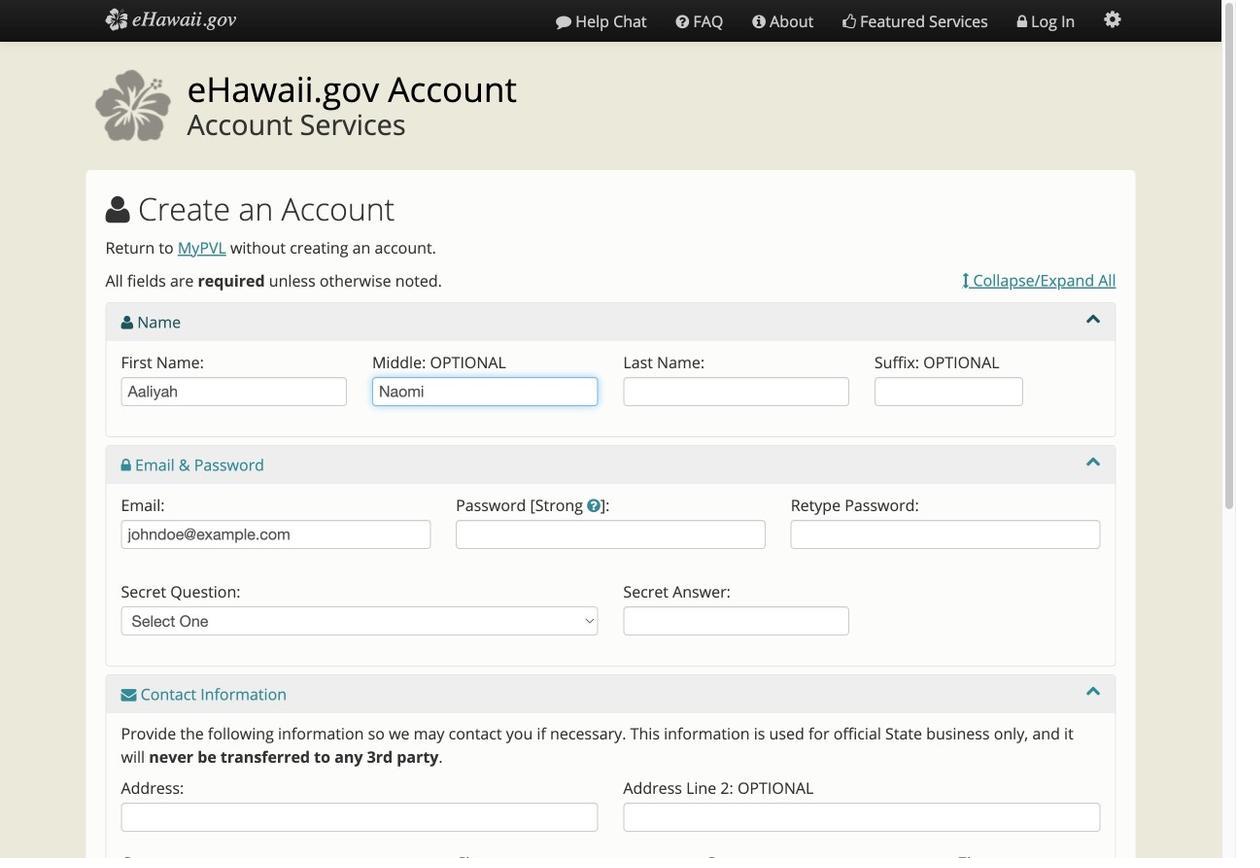 Task type: locate. For each thing, give the bounding box(es) containing it.
1 chevron up image from the top
[[1086, 311, 1101, 327]]

0 vertical spatial chevron up image
[[1086, 311, 1101, 327]]

1 vertical spatial lock image
[[121, 458, 131, 473]]

resize vertical image
[[963, 273, 969, 289]]

1 horizontal spatial lock image
[[1017, 14, 1027, 30]]

1 vertical spatial chevron up image
[[1086, 683, 1101, 699]]

frequently ask questions image
[[676, 14, 689, 30]]

banner
[[86, 62, 1136, 155]]

chevron up image
[[1086, 311, 1101, 327], [1086, 683, 1101, 699]]

0 vertical spatial lock image
[[1017, 14, 1027, 30]]

envelope alt image
[[121, 687, 137, 703]]

lock image
[[1017, 14, 1027, 30], [121, 458, 131, 473]]

chevron up image for user icon
[[1086, 311, 1101, 327]]

2 chevron up image from the top
[[1086, 683, 1101, 699]]

None text field
[[121, 377, 347, 406], [372, 377, 598, 406], [875, 377, 1023, 406], [121, 520, 431, 549], [121, 803, 598, 832], [121, 377, 347, 406], [372, 377, 598, 406], [875, 377, 1023, 406], [121, 520, 431, 549], [121, 803, 598, 832]]

main content
[[86, 170, 1136, 858]]

None text field
[[623, 377, 850, 406], [623, 607, 850, 636], [623, 803, 1101, 832], [623, 377, 850, 406], [623, 607, 850, 636], [623, 803, 1101, 832]]

None password field
[[456, 520, 766, 549], [791, 520, 1101, 549], [456, 520, 766, 549], [791, 520, 1101, 549]]

cog image
[[1104, 10, 1121, 29]]

user image
[[121, 315, 133, 330]]



Task type: describe. For each thing, give the bounding box(es) containing it.
chevron up image for envelope alt icon at bottom
[[1086, 683, 1101, 699]]

chat image
[[556, 14, 572, 30]]

0 horizontal spatial lock image
[[121, 458, 131, 473]]

question sign image
[[587, 498, 601, 514]]

thumbs up image
[[843, 14, 856, 30]]

chevron up image
[[1086, 454, 1101, 470]]

info sign image
[[753, 14, 766, 30]]



Task type: vqa. For each thing, say whether or not it's contained in the screenshot.
chevron up icon associated with User image
no



